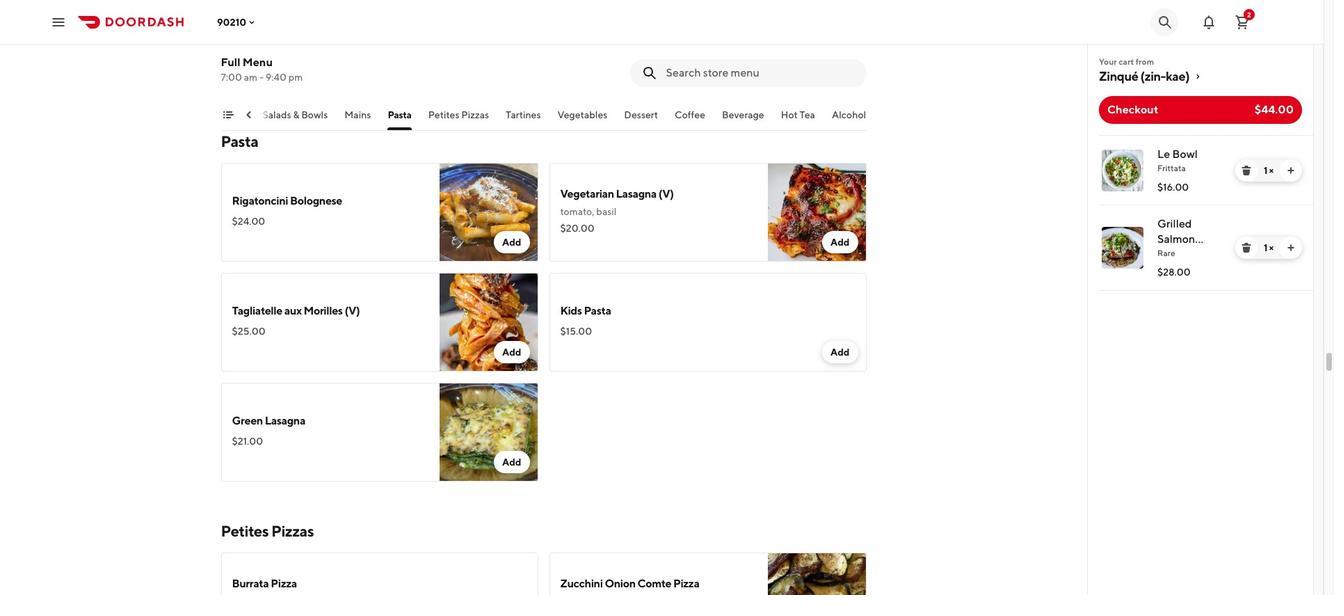 Task type: vqa. For each thing, say whether or not it's contained in the screenshot.


Task type: describe. For each thing, give the bounding box(es) containing it.
tea
[[800, 109, 816, 120]]

lettuces for lorraine
[[282, 36, 318, 47]]

green
[[232, 414, 263, 427]]

0 horizontal spatial pasta
[[221, 132, 258, 150]]

burrata
[[232, 577, 269, 590]]

salads & bowls
[[263, 109, 328, 120]]

0 horizontal spatial petites pizzas
[[221, 522, 314, 540]]

beverage
[[722, 109, 765, 120]]

roasted
[[561, 29, 594, 40]]

add button for tagliatelle aux morilles (v)
[[494, 341, 530, 363]]

add button for rigatoncini bolognese
[[494, 231, 530, 253]]

rare
[[1158, 248, 1176, 258]]

2 button
[[1229, 8, 1257, 36]]

vegetarian lasagna (v) image
[[768, 163, 867, 262]]

× for grilled salmon plate (gf)
[[1270, 242, 1274, 253]]

lorraine
[[270, 17, 311, 31]]

petites inside button
[[429, 109, 460, 120]]

frittata
[[1158, 163, 1187, 173]]

2 items, open order cart image
[[1235, 14, 1251, 30]]

tagliatelle aux morilles (v) image
[[440, 273, 538, 372]]

alcohol button
[[832, 108, 867, 130]]

grilled
[[1158, 217, 1193, 230]]

pm
[[289, 72, 303, 83]]

grilled salmon plate (gf) image
[[1102, 227, 1144, 269]]

dessert
[[625, 109, 658, 120]]

rigatoncini
[[232, 194, 288, 207]]

× for le bowl
[[1270, 165, 1274, 176]]

rigatoncini bolognese
[[232, 194, 342, 207]]

hot
[[781, 109, 798, 120]]

tartines button
[[506, 108, 541, 130]]

$24.00
[[232, 216, 265, 227]]

remove item from cart image for le bowl
[[1242, 165, 1253, 176]]

1 horizontal spatial petites pizzas
[[429, 109, 489, 120]]

vegetarian lasagna (v) tomato, basil $20.00
[[561, 187, 674, 234]]

1 for le bowl
[[1265, 165, 1268, 176]]

with for vegetables-
[[649, 29, 668, 40]]

bolognese
[[290, 194, 342, 207]]

show menu categories image
[[222, 109, 234, 120]]

1 pizza from the left
[[271, 577, 297, 590]]

lettuces for vegetables-
[[699, 29, 735, 40]]

mixed for lorraine
[[253, 36, 280, 47]]

hot tea button
[[781, 108, 816, 130]]

$21.00
[[232, 436, 263, 447]]

grilled salmon plate (gf)
[[1158, 217, 1210, 261]]

1 for grilled salmon plate (gf)
[[1265, 242, 1268, 253]]

your
[[1100, 56, 1118, 67]]

lasagna for green
[[265, 414, 306, 427]]

(v) inside vegetarian lasagna (v) tomato, basil $20.00
[[659, 187, 674, 200]]

90210
[[217, 16, 247, 27]]

comte
[[638, 577, 672, 590]]

alcohol
[[832, 109, 867, 120]]

burrata pizza
[[232, 577, 297, 590]]

kids
[[561, 304, 582, 317]]

remove item from cart image for grilled salmon plate (gf)
[[1242, 242, 1253, 253]]

0 horizontal spatial petites
[[221, 522, 269, 540]]

onion
[[605, 577, 636, 590]]

zinqué (zin-kae)
[[1100, 69, 1190, 84]]

tagliatelle
[[232, 304, 282, 317]]

le bowl frittata
[[1158, 148, 1199, 173]]

and for vegetables-
[[737, 29, 753, 40]]

7:00
[[221, 72, 242, 83]]

bowls
[[302, 109, 328, 120]]

90210 button
[[217, 16, 258, 27]]

beverage button
[[722, 108, 765, 130]]

green lasagna
[[232, 414, 306, 427]]

vegetarian
[[561, 187, 614, 200]]

add button for green lasagna
[[494, 451, 530, 473]]

1 × for le bowl
[[1265, 165, 1274, 176]]

-
[[260, 72, 264, 83]]

quiche
[[232, 17, 268, 31]]

dessert button
[[625, 108, 658, 130]]

9:40
[[266, 72, 287, 83]]

&
[[293, 109, 300, 120]]

salads & bowls button
[[263, 108, 328, 130]]

am
[[244, 72, 258, 83]]

basil
[[597, 206, 617, 217]]

full
[[221, 56, 241, 69]]

salmon
[[1158, 232, 1196, 246]]

add for tagliatelle aux morilles (v)
[[502, 347, 522, 358]]

tagliatelle aux morilles (v)
[[232, 304, 360, 317]]

0 vertical spatial pasta
[[388, 109, 412, 120]]

checkout
[[1108, 103, 1159, 116]]

zinqué (zin-kae) link
[[1100, 68, 1303, 85]]

quiche lorraine with mixed lettuces and fries $17.00
[[232, 17, 358, 64]]



Task type: locate. For each thing, give the bounding box(es) containing it.
and
[[737, 29, 753, 40], [320, 36, 337, 47]]

add
[[502, 237, 522, 248], [831, 237, 850, 248], [502, 347, 522, 358], [831, 347, 850, 358], [502, 457, 522, 468]]

1 ×
[[1265, 165, 1274, 176], [1265, 242, 1274, 253]]

add one to cart image
[[1286, 165, 1297, 176]]

1 1 from the top
[[1265, 165, 1268, 176]]

mixed inside roasted vegetables-with mixed lettuces and fries.
[[670, 29, 697, 40]]

ratatouille quiche (v) image
[[768, 0, 867, 92]]

2 horizontal spatial pasta
[[584, 304, 612, 317]]

list containing le bowl
[[1089, 135, 1314, 291]]

plate
[[1158, 248, 1185, 261]]

vegetables button
[[558, 108, 608, 130]]

and for lorraine
[[320, 36, 337, 47]]

1 remove item from cart image from the top
[[1242, 165, 1253, 176]]

$20.00
[[561, 223, 595, 234]]

1 × left add one to cart image
[[1265, 165, 1274, 176]]

lasagna
[[616, 187, 657, 200], [265, 414, 306, 427]]

1 × for grilled salmon plate (gf)
[[1265, 242, 1274, 253]]

$25.00
[[232, 326, 266, 337]]

1 vertical spatial lasagna
[[265, 414, 306, 427]]

lasagna inside vegetarian lasagna (v) tomato, basil $20.00
[[616, 187, 657, 200]]

bowl
[[1173, 148, 1199, 161]]

1 vertical spatial 1
[[1265, 242, 1268, 253]]

0 vertical spatial ×
[[1270, 165, 1274, 176]]

add for rigatoncini bolognese
[[502, 237, 522, 248]]

0 horizontal spatial and
[[320, 36, 337, 47]]

green lasagna image
[[440, 383, 538, 482]]

pizza right burrata
[[271, 577, 297, 590]]

list
[[1089, 135, 1314, 291]]

Item Search search field
[[666, 65, 856, 81]]

0 vertical spatial petites
[[429, 109, 460, 120]]

zucchini
[[561, 577, 603, 590]]

1 vertical spatial pizzas
[[271, 522, 314, 540]]

fries.
[[561, 43, 582, 54]]

your cart from
[[1100, 56, 1155, 67]]

lasagna for vegetarian
[[616, 187, 657, 200]]

1
[[1265, 165, 1268, 176], [1265, 242, 1268, 253]]

remove item from cart image left add one to cart icon
[[1242, 242, 1253, 253]]

from
[[1136, 56, 1155, 67]]

quiche lorraine image
[[440, 0, 538, 92]]

2 pizza from the left
[[674, 577, 700, 590]]

tartines
[[506, 109, 541, 120]]

lettuces inside roasted vegetables-with mixed lettuces and fries.
[[699, 29, 735, 40]]

pasta down scroll menu navigation left image
[[221, 132, 258, 150]]

tomato,
[[561, 206, 595, 217]]

lasagna right green
[[265, 414, 306, 427]]

1 horizontal spatial petites
[[429, 109, 460, 120]]

notification bell image
[[1201, 14, 1218, 30]]

fries
[[339, 36, 358, 47]]

lasagna up basil
[[616, 187, 657, 200]]

× left add one to cart icon
[[1270, 242, 1274, 253]]

and inside the "quiche lorraine with mixed lettuces and fries $17.00"
[[320, 36, 337, 47]]

kids pasta
[[561, 304, 612, 317]]

1 horizontal spatial and
[[737, 29, 753, 40]]

menu
[[243, 56, 273, 69]]

$28.00
[[1158, 267, 1191, 278]]

$15.00
[[561, 326, 592, 337]]

mixed inside the "quiche lorraine with mixed lettuces and fries $17.00"
[[253, 36, 280, 47]]

coffee
[[675, 109, 706, 120]]

petites pizzas button
[[429, 108, 489, 130]]

1 horizontal spatial pasta
[[388, 109, 412, 120]]

(zin-
[[1141, 69, 1167, 84]]

full menu 7:00 am - 9:40 pm
[[221, 56, 303, 83]]

mixed right vegetables-
[[670, 29, 697, 40]]

mains button
[[345, 108, 371, 130]]

mains
[[345, 109, 371, 120]]

1 1 × from the top
[[1265, 165, 1274, 176]]

2 remove item from cart image from the top
[[1242, 242, 1253, 253]]

coffee button
[[675, 108, 706, 130]]

mixed
[[670, 29, 697, 40], [253, 36, 280, 47]]

1 horizontal spatial pizza
[[674, 577, 700, 590]]

petites pizzas left "tartines" on the top left of page
[[429, 109, 489, 120]]

pizza right comte
[[674, 577, 700, 590]]

lettuces down lorraine
[[282, 36, 318, 47]]

1 vertical spatial petites pizzas
[[221, 522, 314, 540]]

×
[[1270, 165, 1274, 176], [1270, 242, 1274, 253]]

1 vertical spatial ×
[[1270, 242, 1274, 253]]

lettuces inside the "quiche lorraine with mixed lettuces and fries $17.00"
[[282, 36, 318, 47]]

petites
[[429, 109, 460, 120], [221, 522, 269, 540]]

1 horizontal spatial lettuces
[[699, 29, 735, 40]]

1 vertical spatial pasta
[[221, 132, 258, 150]]

with inside roasted vegetables-with mixed lettuces and fries.
[[649, 29, 668, 40]]

with
[[649, 29, 668, 40], [232, 36, 251, 47]]

zinqué
[[1100, 69, 1139, 84]]

1 vertical spatial petites
[[221, 522, 269, 540]]

0 horizontal spatial lettuces
[[282, 36, 318, 47]]

× left add one to cart image
[[1270, 165, 1274, 176]]

0 vertical spatial 1
[[1265, 165, 1268, 176]]

1 vertical spatial remove item from cart image
[[1242, 242, 1253, 253]]

pizzas inside button
[[462, 109, 489, 120]]

1 vertical spatial 1 ×
[[1265, 242, 1274, 253]]

0 horizontal spatial lasagna
[[265, 414, 306, 427]]

1 vertical spatial (v)
[[345, 304, 360, 317]]

0 vertical spatial pizzas
[[462, 109, 489, 120]]

vegetables
[[558, 109, 608, 120]]

vegetables-
[[596, 29, 649, 40]]

$44.00
[[1255, 103, 1295, 116]]

with inside the "quiche lorraine with mixed lettuces and fries $17.00"
[[232, 36, 251, 47]]

0 horizontal spatial pizza
[[271, 577, 297, 590]]

2 1 from the top
[[1265, 242, 1268, 253]]

add for green lasagna
[[502, 457, 522, 468]]

and up "item search" search field
[[737, 29, 753, 40]]

0 horizontal spatial (v)
[[345, 304, 360, 317]]

aux
[[284, 304, 302, 317]]

open menu image
[[50, 14, 67, 30]]

1 left add one to cart image
[[1265, 165, 1268, 176]]

zucchini onion comte pizza
[[561, 577, 700, 590]]

0 vertical spatial 1 ×
[[1265, 165, 1274, 176]]

0 vertical spatial petites pizzas
[[429, 109, 489, 120]]

0 vertical spatial (v)
[[659, 187, 674, 200]]

2 × from the top
[[1270, 242, 1274, 253]]

pizzas left "tartines" on the top left of page
[[462, 109, 489, 120]]

0 horizontal spatial mixed
[[253, 36, 280, 47]]

remove item from cart image
[[1242, 165, 1253, 176], [1242, 242, 1253, 253]]

rigatoncini bolognese image
[[440, 163, 538, 262]]

kae)
[[1166, 69, 1190, 84]]

1 × from the top
[[1270, 165, 1274, 176]]

(gf)
[[1187, 248, 1210, 261]]

roasted vegetables-with mixed lettuces and fries.
[[561, 29, 753, 54]]

pasta right kids
[[584, 304, 612, 317]]

morilles
[[304, 304, 343, 317]]

2 vertical spatial pasta
[[584, 304, 612, 317]]

0 vertical spatial lasagna
[[616, 187, 657, 200]]

1 horizontal spatial mixed
[[670, 29, 697, 40]]

1 left add one to cart icon
[[1265, 242, 1268, 253]]

$17.00
[[232, 53, 262, 64]]

le
[[1158, 148, 1171, 161]]

add one to cart image
[[1286, 242, 1297, 253]]

cart
[[1119, 56, 1135, 67]]

1 horizontal spatial with
[[649, 29, 668, 40]]

$16.00
[[1158, 182, 1190, 193]]

lettuces
[[699, 29, 735, 40], [282, 36, 318, 47]]

petites pizzas up burrata pizza at the bottom left
[[221, 522, 314, 540]]

2
[[1248, 10, 1252, 18]]

0 horizontal spatial with
[[232, 36, 251, 47]]

zucchini onion comte pizza image
[[768, 553, 867, 595]]

and left fries
[[320, 36, 337, 47]]

salads
[[263, 109, 291, 120]]

with for lorraine
[[232, 36, 251, 47]]

1 horizontal spatial pizzas
[[462, 109, 489, 120]]

2 1 × from the top
[[1265, 242, 1274, 253]]

pizzas up burrata pizza at the bottom left
[[271, 522, 314, 540]]

pasta right mains
[[388, 109, 412, 120]]

1 × left add one to cart icon
[[1265, 242, 1274, 253]]

(v)
[[659, 187, 674, 200], [345, 304, 360, 317]]

0 horizontal spatial pizzas
[[271, 522, 314, 540]]

1 horizontal spatial (v)
[[659, 187, 674, 200]]

scroll menu navigation left image
[[243, 109, 254, 120]]

mixed up menu
[[253, 36, 280, 47]]

pasta
[[388, 109, 412, 120], [221, 132, 258, 150], [584, 304, 612, 317]]

0 vertical spatial remove item from cart image
[[1242, 165, 1253, 176]]

1 horizontal spatial lasagna
[[616, 187, 657, 200]]

hot tea
[[781, 109, 816, 120]]

pizza
[[271, 577, 297, 590], [674, 577, 700, 590]]

mixed for vegetables-
[[670, 29, 697, 40]]

le bowl image
[[1102, 150, 1144, 191]]

remove item from cart image left add one to cart image
[[1242, 165, 1253, 176]]

and inside roasted vegetables-with mixed lettuces and fries.
[[737, 29, 753, 40]]

lettuces up "item search" search field
[[699, 29, 735, 40]]



